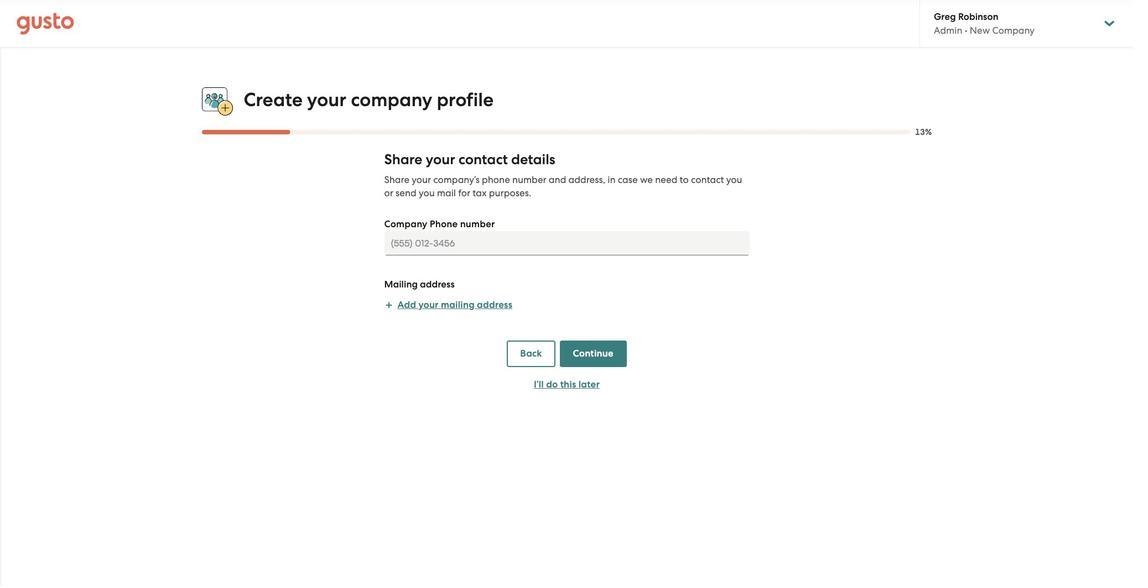 Task type: vqa. For each thing, say whether or not it's contained in the screenshot.
for
yes



Task type: describe. For each thing, give the bounding box(es) containing it.
add your mailing address
[[398, 299, 512, 311]]

purposes.
[[489, 188, 531, 199]]

continue button
[[560, 341, 627, 367]]

your for company
[[307, 88, 346, 111]]

we
[[640, 174, 653, 185]]

your for company's
[[412, 174, 431, 185]]

back
[[520, 348, 542, 360]]

contact inside share your company's phone number and address, in case we need to contact you or send you mail for tax purposes.
[[691, 174, 724, 185]]

share your contact details
[[384, 151, 555, 168]]

and
[[549, 174, 566, 185]]

your for contact
[[426, 151, 455, 168]]

phone
[[482, 174, 510, 185]]

create
[[244, 88, 303, 111]]

1 horizontal spatial address
[[477, 299, 512, 311]]

phone
[[430, 219, 458, 230]]

company
[[351, 88, 432, 111]]

mail
[[437, 188, 456, 199]]

mailing address
[[384, 279, 455, 291]]

back link
[[507, 341, 555, 367]]

0 vertical spatial you
[[726, 174, 742, 185]]

share for share your company's phone number and address, in case we need to contact you or send you mail for tax purposes.
[[384, 174, 409, 185]]

greg robinson admin • new company
[[934, 11, 1035, 36]]

need
[[655, 174, 677, 185]]

number inside share your company's phone number and address, in case we need to contact you or send you mail for tax purposes.
[[512, 174, 546, 185]]

i'll
[[534, 379, 544, 391]]

0 horizontal spatial address
[[420, 279, 455, 291]]

company phone number
[[384, 219, 495, 230]]

this
[[560, 379, 576, 391]]

0 horizontal spatial number
[[460, 219, 495, 230]]

continue
[[573, 348, 613, 360]]

•
[[965, 25, 967, 36]]

create your company profile
[[244, 88, 494, 111]]

0 horizontal spatial company
[[384, 219, 427, 230]]

home image
[[17, 12, 74, 35]]

company inside greg robinson admin • new company
[[992, 25, 1035, 36]]

your for mailing
[[419, 299, 439, 311]]

robinson
[[958, 11, 998, 23]]



Task type: locate. For each thing, give the bounding box(es) containing it.
add
[[398, 299, 416, 311]]

1 horizontal spatial you
[[726, 174, 742, 185]]

or
[[384, 188, 393, 199]]

share up the 'send'
[[384, 151, 422, 168]]

to
[[680, 174, 689, 185]]

do
[[546, 379, 558, 391]]

i'll do this later
[[534, 379, 600, 391]]

share inside share your company's phone number and address, in case we need to contact you or send you mail for tax purposes.
[[384, 174, 409, 185]]

share up or
[[384, 174, 409, 185]]

case
[[618, 174, 638, 185]]

your right add
[[419, 299, 439, 311]]

0 vertical spatial share
[[384, 151, 422, 168]]

your up the 'send'
[[412, 174, 431, 185]]

your inside share your company's phone number and address, in case we need to contact you or send you mail for tax purposes.
[[412, 174, 431, 185]]

share
[[384, 151, 422, 168], [384, 174, 409, 185]]

your
[[307, 88, 346, 111], [426, 151, 455, 168], [412, 174, 431, 185], [419, 299, 439, 311]]

number down the details
[[512, 174, 546, 185]]

company down the 'send'
[[384, 219, 427, 230]]

details
[[511, 151, 555, 168]]

0 horizontal spatial you
[[419, 188, 435, 199]]

share your company's phone number and address, in case we need to contact you or send you mail for tax purposes.
[[384, 174, 742, 199]]

later
[[579, 379, 600, 391]]

greg
[[934, 11, 956, 23]]

you right to
[[726, 174, 742, 185]]

for
[[458, 188, 470, 199]]

contact
[[459, 151, 508, 168], [691, 174, 724, 185]]

address,
[[568, 174, 605, 185]]

1 share from the top
[[384, 151, 422, 168]]

1 horizontal spatial contact
[[691, 174, 724, 185]]

company
[[992, 25, 1035, 36], [384, 219, 427, 230]]

profile
[[437, 88, 494, 111]]

2 share from the top
[[384, 174, 409, 185]]

in
[[608, 174, 616, 185]]

Company Phone number telephone field
[[384, 231, 749, 256]]

0 vertical spatial contact
[[459, 151, 508, 168]]

1 horizontal spatial company
[[992, 25, 1035, 36]]

1 horizontal spatial number
[[512, 174, 546, 185]]

i'll do this later button
[[507, 372, 627, 398]]

new
[[970, 25, 990, 36]]

1 vertical spatial share
[[384, 174, 409, 185]]

0 horizontal spatial contact
[[459, 151, 508, 168]]

0 vertical spatial number
[[512, 174, 546, 185]]

company right new
[[992, 25, 1035, 36]]

mailing
[[384, 279, 418, 291]]

mailing
[[441, 299, 475, 311]]

1 vertical spatial number
[[460, 219, 495, 230]]

tax
[[473, 188, 487, 199]]

contact up phone
[[459, 151, 508, 168]]

1 vertical spatial address
[[477, 299, 512, 311]]

number
[[512, 174, 546, 185], [460, 219, 495, 230]]

13%
[[915, 127, 932, 137]]

address up add your mailing address
[[420, 279, 455, 291]]

address right mailing
[[477, 299, 512, 311]]

send
[[396, 188, 416, 199]]

company's
[[433, 174, 480, 185]]

you left mail on the left of page
[[419, 188, 435, 199]]

1 vertical spatial company
[[384, 219, 427, 230]]

your right "create"
[[307, 88, 346, 111]]

contact right to
[[691, 174, 724, 185]]

share for share your contact details
[[384, 151, 422, 168]]

your up company's in the top left of the page
[[426, 151, 455, 168]]

admin
[[934, 25, 962, 36]]

1 vertical spatial you
[[419, 188, 435, 199]]

address
[[420, 279, 455, 291], [477, 299, 512, 311]]

1 vertical spatial contact
[[691, 174, 724, 185]]

0 vertical spatial address
[[420, 279, 455, 291]]

0 vertical spatial company
[[992, 25, 1035, 36]]

number down tax
[[460, 219, 495, 230]]

you
[[726, 174, 742, 185], [419, 188, 435, 199]]



